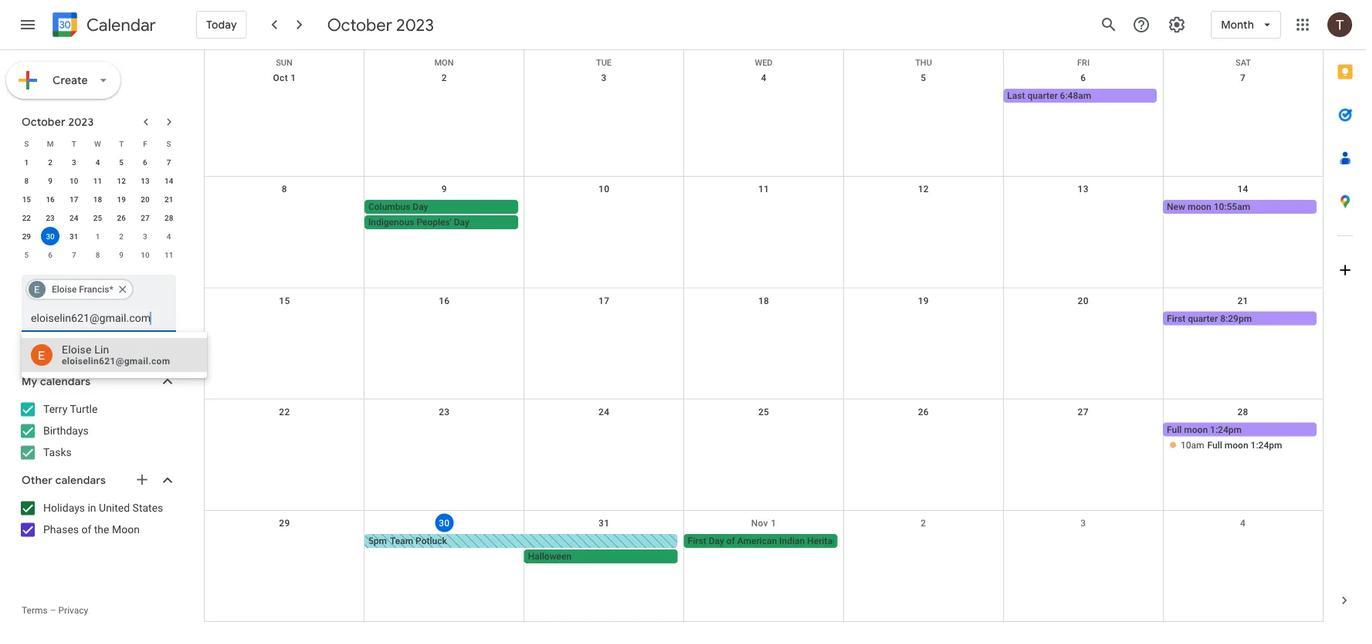 Task type: vqa. For each thing, say whether or not it's contained in the screenshot.
bottom the moon
yes



Task type: locate. For each thing, give the bounding box(es) containing it.
* for *
[[109, 284, 113, 295]]

0 horizontal spatial *
[[23, 338, 28, 351]]

calendar up my calendars
[[30, 338, 73, 351]]

other calendars
[[22, 474, 106, 488]]

0 horizontal spatial 31
[[70, 232, 78, 241]]

15
[[22, 195, 31, 204], [279, 295, 290, 306]]

first left 8:29pm
[[1167, 313, 1185, 324]]

*
[[109, 284, 113, 295], [23, 338, 28, 351]]

0 horizontal spatial 23
[[46, 213, 55, 222]]

14 up the new moon 10:55am button
[[1237, 184, 1248, 195]]

* inside eloise francis, selected option
[[109, 284, 113, 295]]

6 for oct 1
[[1080, 73, 1086, 83]]

quarter for 6:48am
[[1027, 90, 1058, 101]]

calendars inside dropdown button
[[55, 474, 106, 488]]

0 vertical spatial 25
[[93, 213, 102, 222]]

1 t from the left
[[72, 139, 76, 148]]

s right the f
[[166, 139, 171, 148]]

0 vertical spatial 23
[[46, 213, 55, 222]]

1 vertical spatial 24
[[598, 407, 609, 417]]

team
[[390, 536, 413, 547]]

7 inside grid
[[1240, 73, 1246, 83]]

1 vertical spatial moon
[[1184, 424, 1208, 435]]

31
[[70, 232, 78, 241], [598, 518, 609, 529]]

0 vertical spatial first
[[1167, 313, 1185, 324]]

29 inside grid
[[279, 518, 290, 529]]

of left american
[[726, 536, 735, 547]]

first for first day of american indian heritage month
[[688, 536, 706, 547]]

12 for october 2023
[[117, 176, 126, 185]]

november 6 element
[[41, 246, 60, 264]]

18 inside grid
[[758, 295, 769, 306]]

30 up potluck at bottom left
[[439, 518, 450, 528]]

phases
[[43, 524, 79, 536]]

0 vertical spatial 16
[[46, 195, 55, 204]]

calendar up create
[[86, 14, 156, 36]]

day left american
[[709, 536, 724, 547]]

united
[[99, 502, 130, 515]]

eloise
[[62, 343, 92, 356]]

row containing oct 1
[[205, 66, 1323, 177]]

0 vertical spatial moon
[[1188, 202, 1211, 213]]

moon inside button
[[1184, 424, 1208, 435]]

0 vertical spatial 29
[[22, 232, 31, 241]]

day inside first day of american indian heritage month button
[[709, 536, 724, 547]]

calendars inside dropdown button
[[40, 375, 91, 389]]

30 down 23 'element'
[[46, 232, 55, 241]]

0 vertical spatial calendars
[[40, 375, 91, 389]]

2
[[442, 73, 447, 83], [48, 158, 52, 167], [119, 232, 124, 241], [921, 518, 926, 529]]

row group
[[15, 153, 181, 264]]

new
[[1167, 202, 1185, 213]]

0 vertical spatial 22
[[22, 213, 31, 222]]

1 horizontal spatial october 2023
[[327, 14, 434, 36]]

last quarter 6:48am button
[[1003, 89, 1157, 103]]

1 horizontal spatial 5
[[119, 158, 124, 167]]

1 horizontal spatial 13
[[1078, 184, 1089, 195]]

american
[[737, 536, 777, 547]]

1 vertical spatial day
[[454, 217, 469, 228]]

14 inside 'element'
[[164, 176, 173, 185]]

november 2 element
[[112, 227, 131, 246]]

row
[[205, 50, 1323, 68], [205, 66, 1323, 177], [15, 134, 181, 153], [15, 153, 181, 171], [15, 171, 181, 190], [205, 177, 1323, 288], [15, 190, 181, 209], [15, 209, 181, 227], [15, 227, 181, 246], [15, 246, 181, 264], [205, 288, 1323, 400], [205, 400, 1323, 511], [205, 511, 1323, 622]]

2 horizontal spatial 10
[[598, 184, 609, 195]]

of inside button
[[726, 536, 735, 547]]

1 horizontal spatial *
[[109, 284, 113, 295]]

28 up the november 4 element
[[164, 213, 173, 222]]

0 horizontal spatial 10
[[70, 176, 78, 185]]

0 horizontal spatial t
[[72, 139, 76, 148]]

None search field
[[0, 269, 192, 351]]

grid
[[204, 50, 1323, 622]]

1 horizontal spatial 14
[[1237, 184, 1248, 195]]

0 vertical spatial 21
[[164, 195, 173, 204]]

1 horizontal spatial 8
[[95, 250, 100, 259]]

22
[[22, 213, 31, 222], [279, 407, 290, 417]]

12 element
[[112, 171, 131, 190]]

selected people list box
[[22, 275, 176, 304]]

month up sat
[[1221, 18, 1254, 32]]

2 horizontal spatial 11
[[758, 184, 769, 195]]

row containing sun
[[205, 50, 1323, 68]]

4
[[761, 73, 766, 83], [95, 158, 100, 167], [167, 232, 171, 241], [1240, 518, 1246, 529]]

17
[[70, 195, 78, 204], [598, 295, 609, 306]]

0 horizontal spatial 18
[[93, 195, 102, 204]]

0 vertical spatial 24
[[70, 213, 78, 222]]

0 horizontal spatial 27
[[141, 213, 149, 222]]

1 horizontal spatial 2023
[[396, 14, 434, 36]]

30
[[46, 232, 55, 241], [439, 518, 450, 528]]

tab list
[[1324, 50, 1366, 579]]

21 up first quarter 8:29pm button
[[1237, 295, 1248, 306]]

eloise lin eloiselin621@gmail.com
[[62, 343, 170, 367]]

5 inside grid
[[921, 73, 926, 83]]

2 vertical spatial 7
[[72, 250, 76, 259]]

29
[[22, 232, 31, 241], [279, 518, 290, 529]]

* up search for people text box
[[109, 284, 113, 295]]

columbus
[[368, 202, 410, 213]]

moon up 10am
[[1184, 424, 1208, 435]]

20 inside grid
[[1078, 295, 1089, 306]]

1 horizontal spatial 19
[[918, 295, 929, 306]]

0 vertical spatial calendar
[[86, 14, 156, 36]]

0 horizontal spatial 28
[[164, 213, 173, 222]]

s left m
[[24, 139, 29, 148]]

1 vertical spatial 17
[[598, 295, 609, 306]]

1:24pm up "10am full moon 1:24pm"
[[1210, 424, 1242, 435]]

sat
[[1236, 58, 1251, 68]]

full up 10am
[[1167, 424, 1182, 435]]

oct
[[273, 73, 288, 83]]

* up "my"
[[23, 338, 28, 351]]

moon down full moon 1:24pm button
[[1225, 440, 1248, 451]]

0 horizontal spatial 17
[[70, 195, 78, 204]]

0 horizontal spatial 11
[[93, 176, 102, 185]]

0 vertical spatial 30
[[46, 232, 55, 241]]

quarter inside last quarter 6:48am button
[[1027, 90, 1058, 101]]

15 element
[[17, 190, 36, 209]]

terms – privacy
[[22, 605, 88, 616]]

0 horizontal spatial 30
[[46, 232, 55, 241]]

0 horizontal spatial october
[[22, 115, 66, 129]]

9 down november 2 element in the left top of the page
[[119, 250, 124, 259]]

9 up columbus day button
[[442, 184, 447, 195]]

0 horizontal spatial full
[[1167, 424, 1182, 435]]

19 element
[[112, 190, 131, 209]]

1 vertical spatial 26
[[918, 407, 929, 417]]

of left the
[[81, 524, 91, 536]]

24
[[70, 213, 78, 222], [598, 407, 609, 417]]

11 inside grid
[[758, 184, 769, 195]]

14
[[164, 176, 173, 185], [1237, 184, 1248, 195]]

1 horizontal spatial quarter
[[1188, 313, 1218, 324]]

1 vertical spatial month
[[845, 536, 872, 547]]

grid containing oct 1
[[204, 50, 1323, 622]]

states
[[133, 502, 163, 515]]

my calendars
[[22, 375, 91, 389]]

21 up 28 element at the top left
[[164, 195, 173, 204]]

6
[[1080, 73, 1086, 83], [143, 158, 147, 167], [48, 250, 52, 259]]

28 up full moon 1:24pm button
[[1237, 407, 1248, 417]]

first quarter 8:29pm button
[[1163, 312, 1317, 325]]

new moon 10:55am
[[1167, 202, 1250, 213]]

1:24pm down full moon 1:24pm button
[[1251, 440, 1282, 451]]

calendars up "in"
[[55, 474, 106, 488]]

1 vertical spatial 5
[[119, 158, 124, 167]]

1 vertical spatial 22
[[279, 407, 290, 417]]

calendars
[[40, 375, 91, 389], [55, 474, 106, 488]]

day
[[413, 202, 428, 213], [454, 217, 469, 228], [709, 536, 724, 547]]

1 horizontal spatial 7
[[167, 158, 171, 167]]

7 down sat
[[1240, 73, 1246, 83]]

* for * calendar cannot be shown
[[23, 338, 28, 351]]

1 horizontal spatial 29
[[279, 518, 290, 529]]

25 element
[[88, 209, 107, 227]]

1 vertical spatial *
[[23, 338, 28, 351]]

calendar inside "search field"
[[30, 338, 73, 351]]

21 element
[[160, 190, 178, 209]]

2 s from the left
[[166, 139, 171, 148]]

2 horizontal spatial 8
[[282, 184, 287, 195]]

5 down thu
[[921, 73, 926, 83]]

8
[[24, 176, 29, 185], [282, 184, 287, 195], [95, 250, 100, 259]]

november 11 element
[[160, 246, 178, 264]]

0 vertical spatial quarter
[[1027, 90, 1058, 101]]

16 inside grid
[[439, 295, 450, 306]]

eloise francis, selected option
[[25, 277, 133, 302]]

2 horizontal spatial 7
[[1240, 73, 1246, 83]]

1 vertical spatial 23
[[439, 407, 450, 417]]

tue
[[596, 58, 612, 68]]

12 for sun
[[918, 184, 929, 195]]

6 down the f
[[143, 158, 147, 167]]

12
[[117, 176, 126, 185], [918, 184, 929, 195]]

november 5 element
[[17, 246, 36, 264]]

30 inside grid
[[439, 518, 450, 528]]

0 vertical spatial 17
[[70, 195, 78, 204]]

31 up "halloween" button
[[598, 518, 609, 529]]

14 up 21 element
[[164, 176, 173, 185]]

26 inside grid
[[918, 407, 929, 417]]

30 for 1
[[46, 232, 55, 241]]

in
[[88, 502, 96, 515]]

0 horizontal spatial 15
[[22, 195, 31, 204]]

8 for sun
[[282, 184, 287, 195]]

0 horizontal spatial s
[[24, 139, 29, 148]]

13 inside grid
[[1078, 184, 1089, 195]]

last
[[1007, 90, 1025, 101]]

0 vertical spatial 2023
[[396, 14, 434, 36]]

14 for sun
[[1237, 184, 1248, 195]]

lin
[[94, 343, 109, 356]]

cell
[[844, 89, 1003, 104], [205, 200, 364, 231], [364, 200, 524, 231], [844, 200, 1003, 231], [1003, 200, 1163, 231], [844, 312, 1003, 327], [1003, 312, 1163, 327], [205, 423, 364, 454], [844, 423, 1003, 454], [1003, 423, 1163, 454], [1163, 423, 1323, 454], [205, 534, 364, 565], [844, 534, 1003, 565], [1003, 534, 1163, 565]]

first left american
[[688, 536, 706, 547]]

5 up 12 element
[[119, 158, 124, 167]]

2 vertical spatial day
[[709, 536, 724, 547]]

11 element
[[88, 171, 107, 190]]

cell containing full moon 1:24pm
[[1163, 423, 1323, 454]]

1 vertical spatial 7
[[167, 158, 171, 167]]

day up peoples'
[[413, 202, 428, 213]]

10:55am
[[1214, 202, 1250, 213]]

29 inside "29" element
[[22, 232, 31, 241]]

november 7 element
[[65, 246, 83, 264]]

31 inside "october 2023" grid
[[70, 232, 78, 241]]

12 inside grid
[[918, 184, 929, 195]]

1 vertical spatial quarter
[[1188, 313, 1218, 324]]

0 horizontal spatial 20
[[141, 195, 149, 204]]

26
[[117, 213, 126, 222], [918, 407, 929, 417]]

quarter right last
[[1027, 90, 1058, 101]]

0 vertical spatial 6
[[1080, 73, 1086, 83]]

main drawer image
[[19, 15, 37, 34]]

1:24pm inside button
[[1210, 424, 1242, 435]]

my calendars list
[[3, 397, 192, 465]]

1 vertical spatial 30
[[439, 518, 450, 528]]

0 horizontal spatial 22
[[22, 213, 31, 222]]

holidays
[[43, 502, 85, 515]]

5 down "29" element
[[24, 250, 29, 259]]

october
[[327, 14, 392, 36], [22, 115, 66, 129]]

today
[[206, 18, 237, 32]]

1 horizontal spatial full
[[1207, 440, 1222, 451]]

calendar heading
[[83, 14, 156, 36]]

29 element
[[17, 227, 36, 246]]

8 inside november 8 element
[[95, 250, 100, 259]]

first day of american indian heritage month
[[688, 536, 872, 547]]

1 horizontal spatial 23
[[439, 407, 450, 417]]

quarter for 8:29pm
[[1188, 313, 1218, 324]]

23 element
[[41, 209, 60, 227]]

quarter
[[1027, 90, 1058, 101], [1188, 313, 1218, 324]]

13 for october 2023
[[141, 176, 149, 185]]

9 for sun
[[442, 184, 447, 195]]

moon
[[112, 524, 140, 536]]

3
[[601, 73, 607, 83], [72, 158, 76, 167], [143, 232, 147, 241], [1080, 518, 1086, 529]]

s
[[24, 139, 29, 148], [166, 139, 171, 148]]

18 inside 18 element
[[93, 195, 102, 204]]

17 inside 17 element
[[70, 195, 78, 204]]

1 horizontal spatial of
[[726, 536, 735, 547]]

1 right oct
[[291, 73, 296, 83]]

be
[[112, 338, 124, 351]]

31 down 24 element on the top
[[70, 232, 78, 241]]

0 horizontal spatial 14
[[164, 176, 173, 185]]

calendar element
[[49, 9, 156, 43]]

october 2023
[[327, 14, 434, 36], [22, 115, 94, 129]]

row containing s
[[15, 134, 181, 153]]

0 vertical spatial 5
[[921, 73, 926, 83]]

9 up 16 element on the left of the page
[[48, 176, 52, 185]]

full moon 1:24pm button
[[1163, 423, 1317, 437]]

w
[[94, 139, 101, 148]]

8:29pm
[[1220, 313, 1252, 324]]

0 horizontal spatial 12
[[117, 176, 126, 185]]

moon inside button
[[1188, 202, 1211, 213]]

21 inside grid
[[1237, 295, 1248, 306]]

calendars up terry turtle
[[40, 375, 91, 389]]

2 horizontal spatial 5
[[921, 73, 926, 83]]

cell containing columbus day
[[364, 200, 524, 231]]

14 inside grid
[[1237, 184, 1248, 195]]

1 horizontal spatial t
[[119, 139, 124, 148]]

2 t from the left
[[119, 139, 124, 148]]

1 horizontal spatial 12
[[918, 184, 929, 195]]

7
[[1240, 73, 1246, 83], [167, 158, 171, 167], [72, 250, 76, 259]]

25 inside "october 2023" grid
[[93, 213, 102, 222]]

0 horizontal spatial 8
[[24, 176, 29, 185]]

1 horizontal spatial 30
[[439, 518, 450, 528]]

28 inside "october 2023" grid
[[164, 213, 173, 222]]

10
[[70, 176, 78, 185], [598, 184, 609, 195], [141, 250, 149, 259]]

9
[[48, 176, 52, 185], [442, 184, 447, 195], [119, 250, 124, 259]]

7 up "14" 'element'
[[167, 158, 171, 167]]

november 4 element
[[160, 227, 178, 246]]

30 inside 'element'
[[46, 232, 55, 241]]

1 horizontal spatial 17
[[598, 295, 609, 306]]

29 for 1
[[22, 232, 31, 241]]

0 horizontal spatial 13
[[141, 176, 149, 185]]

first
[[1167, 313, 1185, 324], [688, 536, 706, 547]]

22 inside "element"
[[22, 213, 31, 222]]

0 horizontal spatial month
[[845, 536, 872, 547]]

6 down '30, today' 'element'
[[48, 250, 52, 259]]

10 for october 2023
[[70, 176, 78, 185]]

1 horizontal spatial 21
[[1237, 295, 1248, 306]]

1 vertical spatial october
[[22, 115, 66, 129]]

quarter left 8:29pm
[[1188, 313, 1218, 324]]

0 horizontal spatial 16
[[46, 195, 55, 204]]

moon right new at right top
[[1188, 202, 1211, 213]]

14 for october 2023
[[164, 176, 173, 185]]

moon
[[1188, 202, 1211, 213], [1184, 424, 1208, 435], [1225, 440, 1248, 451]]

28
[[164, 213, 173, 222], [1237, 407, 1248, 417]]

1 horizontal spatial 20
[[1078, 295, 1089, 306]]

0 horizontal spatial 6
[[48, 250, 52, 259]]

october 2023 grid
[[15, 134, 181, 264]]

day down columbus day button
[[454, 217, 469, 228]]

1 horizontal spatial 11
[[164, 250, 173, 259]]

6 inside grid
[[1080, 73, 1086, 83]]

t right m
[[72, 139, 76, 148]]

quarter inside first quarter 8:29pm button
[[1188, 313, 1218, 324]]

1 vertical spatial 18
[[758, 295, 769, 306]]

cannot
[[76, 338, 109, 351]]

0 horizontal spatial 21
[[164, 195, 173, 204]]

20
[[141, 195, 149, 204], [1078, 295, 1089, 306]]

5
[[921, 73, 926, 83], [119, 158, 124, 167], [24, 250, 29, 259]]

t left the f
[[119, 139, 124, 148]]

6 down fri
[[1080, 73, 1086, 83]]

2023
[[396, 14, 434, 36], [68, 115, 94, 129]]

1 vertical spatial 15
[[279, 295, 290, 306]]

26 element
[[112, 209, 131, 227]]

1 horizontal spatial 16
[[439, 295, 450, 306]]

8 for october 2023
[[24, 176, 29, 185]]

0 horizontal spatial quarter
[[1027, 90, 1058, 101]]

12 inside 12 element
[[117, 176, 126, 185]]

full down the full moon 1:24pm
[[1207, 440, 1222, 451]]

month right heritage
[[845, 536, 872, 547]]

13 inside row group
[[141, 176, 149, 185]]

0 vertical spatial month
[[1221, 18, 1254, 32]]

0 vertical spatial october
[[327, 14, 392, 36]]

19 inside "october 2023" grid
[[117, 195, 126, 204]]

7 down 31 element
[[72, 250, 76, 259]]

1 horizontal spatial calendar
[[86, 14, 156, 36]]

november 3 element
[[136, 227, 154, 246]]

of inside other calendars list
[[81, 524, 91, 536]]

1 horizontal spatial 18
[[758, 295, 769, 306]]

potluck
[[415, 536, 447, 547]]



Task type: describe. For each thing, give the bounding box(es) containing it.
nov 1
[[751, 518, 776, 529]]

6 for 1
[[143, 158, 147, 167]]

14 element
[[160, 171, 178, 190]]

holidays in united states
[[43, 502, 163, 515]]

shown
[[126, 338, 158, 351]]

26 inside 26 element
[[117, 213, 126, 222]]

add other calendars image
[[134, 472, 150, 488]]

calendar inside calendar element
[[86, 14, 156, 36]]

tasks
[[43, 446, 72, 459]]

17 element
[[65, 190, 83, 209]]

terry turtle
[[43, 403, 98, 416]]

columbus day button
[[364, 200, 518, 214]]

birthdays
[[43, 425, 89, 437]]

wed
[[755, 58, 773, 68]]

mon
[[434, 58, 454, 68]]

29 for nov 1
[[279, 518, 290, 529]]

23 inside 'element'
[[46, 213, 55, 222]]

oct 1
[[273, 73, 296, 83]]

full moon 1:24pm
[[1167, 424, 1242, 435]]

30, today element
[[41, 227, 60, 246]]

my
[[22, 375, 37, 389]]

row group containing 1
[[15, 153, 181, 264]]

1 horizontal spatial 28
[[1237, 407, 1248, 417]]

1 up 15 element on the left of page
[[24, 158, 29, 167]]

7 for 1
[[167, 158, 171, 167]]

month inside button
[[845, 536, 872, 547]]

1 horizontal spatial 22
[[279, 407, 290, 417]]

halloween button
[[524, 550, 678, 564]]

18 element
[[88, 190, 107, 209]]

terms link
[[22, 605, 48, 616]]

terms
[[22, 605, 48, 616]]

thu
[[915, 58, 932, 68]]

columbus day indigenous peoples' day
[[368, 202, 469, 228]]

1 s from the left
[[24, 139, 29, 148]]

Search for people text field
[[31, 304, 167, 332]]

none search field containing * calendar cannot be shown
[[0, 269, 192, 351]]

22 element
[[17, 209, 36, 227]]

peoples'
[[417, 217, 452, 228]]

sun
[[276, 58, 293, 68]]

1 right nov
[[771, 518, 776, 529]]

indian
[[779, 536, 805, 547]]

11 for sun
[[758, 184, 769, 195]]

indigenous
[[368, 217, 414, 228]]

1 down 25 element
[[95, 232, 100, 241]]

my calendars button
[[3, 370, 192, 394]]

m
[[47, 139, 54, 148]]

30 for nov 1
[[439, 518, 450, 528]]

28 element
[[160, 209, 178, 227]]

21 inside "october 2023" grid
[[164, 195, 173, 204]]

10 for sun
[[598, 184, 609, 195]]

1 horizontal spatial october
[[327, 14, 392, 36]]

other calendars button
[[3, 468, 192, 493]]

24 inside "october 2023" grid
[[70, 213, 78, 222]]

settings menu image
[[1168, 15, 1186, 34]]

5pm
[[368, 536, 387, 547]]

16 inside "october 2023" grid
[[46, 195, 55, 204]]

row containing 29
[[15, 227, 181, 246]]

phases of the moon
[[43, 524, 140, 536]]

moon for new
[[1188, 202, 1211, 213]]

other calendars list
[[3, 496, 192, 542]]

19 inside grid
[[918, 295, 929, 306]]

* calendar cannot be shown
[[23, 338, 158, 351]]

month button
[[1211, 6, 1281, 43]]

f
[[143, 139, 147, 148]]

1 horizontal spatial 10
[[141, 250, 149, 259]]

27 inside "october 2023" grid
[[141, 213, 149, 222]]

1 horizontal spatial 27
[[1078, 407, 1089, 417]]

november 1 element
[[88, 227, 107, 246]]

november 8 element
[[88, 246, 107, 264]]

16 element
[[41, 190, 60, 209]]

calendars for my calendars
[[40, 375, 91, 389]]

1 horizontal spatial day
[[454, 217, 469, 228]]

heritage
[[807, 536, 843, 547]]

1 horizontal spatial 9
[[119, 250, 124, 259]]

10 element
[[65, 171, 83, 190]]

first for first quarter 8:29pm
[[1167, 313, 1185, 324]]

5 for oct 1
[[921, 73, 926, 83]]

calendars for other calendars
[[55, 474, 106, 488]]

eloise lin list box
[[22, 338, 207, 372]]

1 horizontal spatial 1:24pm
[[1251, 440, 1282, 451]]

9 for october 2023
[[48, 176, 52, 185]]

other
[[22, 474, 53, 488]]

moon for full
[[1184, 424, 1208, 435]]

last quarter 6:48am
[[1007, 90, 1091, 101]]

20 element
[[136, 190, 154, 209]]

2 vertical spatial 5
[[24, 250, 29, 259]]

terry
[[43, 403, 67, 416]]

31 element
[[65, 227, 83, 246]]

0 vertical spatial october 2023
[[327, 14, 434, 36]]

create button
[[6, 62, 120, 99]]

15 inside 15 element
[[22, 195, 31, 204]]

1 horizontal spatial 15
[[279, 295, 290, 306]]

5pm team potluck halloween
[[368, 536, 572, 562]]

1 horizontal spatial 25
[[758, 407, 769, 417]]

31 for 1
[[70, 232, 78, 241]]

first day of american indian heritage month button
[[684, 534, 872, 548]]

–
[[50, 605, 56, 616]]

1 vertical spatial october 2023
[[22, 115, 94, 129]]

eloiselin621@gmail.com
[[62, 356, 170, 367]]

1 vertical spatial full
[[1207, 440, 1222, 451]]

indigenous peoples' day button
[[364, 216, 518, 230]]

month inside dropdown button
[[1221, 18, 1254, 32]]

the
[[94, 524, 109, 536]]

6:48am
[[1060, 90, 1091, 101]]

nov
[[751, 518, 768, 529]]

day for columbus
[[413, 202, 428, 213]]

full inside full moon 1:24pm button
[[1167, 424, 1182, 435]]

30 cell
[[38, 227, 62, 246]]

turtle
[[70, 403, 98, 416]]

create
[[53, 73, 88, 87]]

10am full moon 1:24pm
[[1181, 440, 1282, 451]]

row containing 1
[[15, 153, 181, 171]]

first quarter 8:29pm
[[1167, 313, 1252, 324]]

2 vertical spatial moon
[[1225, 440, 1248, 451]]

5 for 1
[[119, 158, 124, 167]]

halloween
[[528, 551, 572, 562]]

day for first
[[709, 536, 724, 547]]

20 inside 20 element
[[141, 195, 149, 204]]

13 element
[[136, 171, 154, 190]]

13 for sun
[[1078, 184, 1089, 195]]

31 for nov 1
[[598, 518, 609, 529]]

today button
[[196, 6, 247, 43]]

fri
[[1077, 58, 1090, 68]]

privacy
[[58, 605, 88, 616]]

17 inside grid
[[598, 295, 609, 306]]

7 for oct 1
[[1240, 73, 1246, 83]]

november 9 element
[[112, 246, 131, 264]]

november 10 element
[[136, 246, 154, 264]]

11 inside "row"
[[164, 250, 173, 259]]

new moon 10:55am button
[[1163, 200, 1317, 214]]

2 vertical spatial 6
[[48, 250, 52, 259]]

privacy link
[[58, 605, 88, 616]]

row containing 30
[[205, 511, 1323, 622]]

10am
[[1181, 440, 1204, 451]]

24 element
[[65, 209, 83, 227]]

1 vertical spatial 2023
[[68, 115, 94, 129]]

27 element
[[136, 209, 154, 227]]

row containing 5
[[15, 246, 181, 264]]

11 for october 2023
[[93, 176, 102, 185]]



